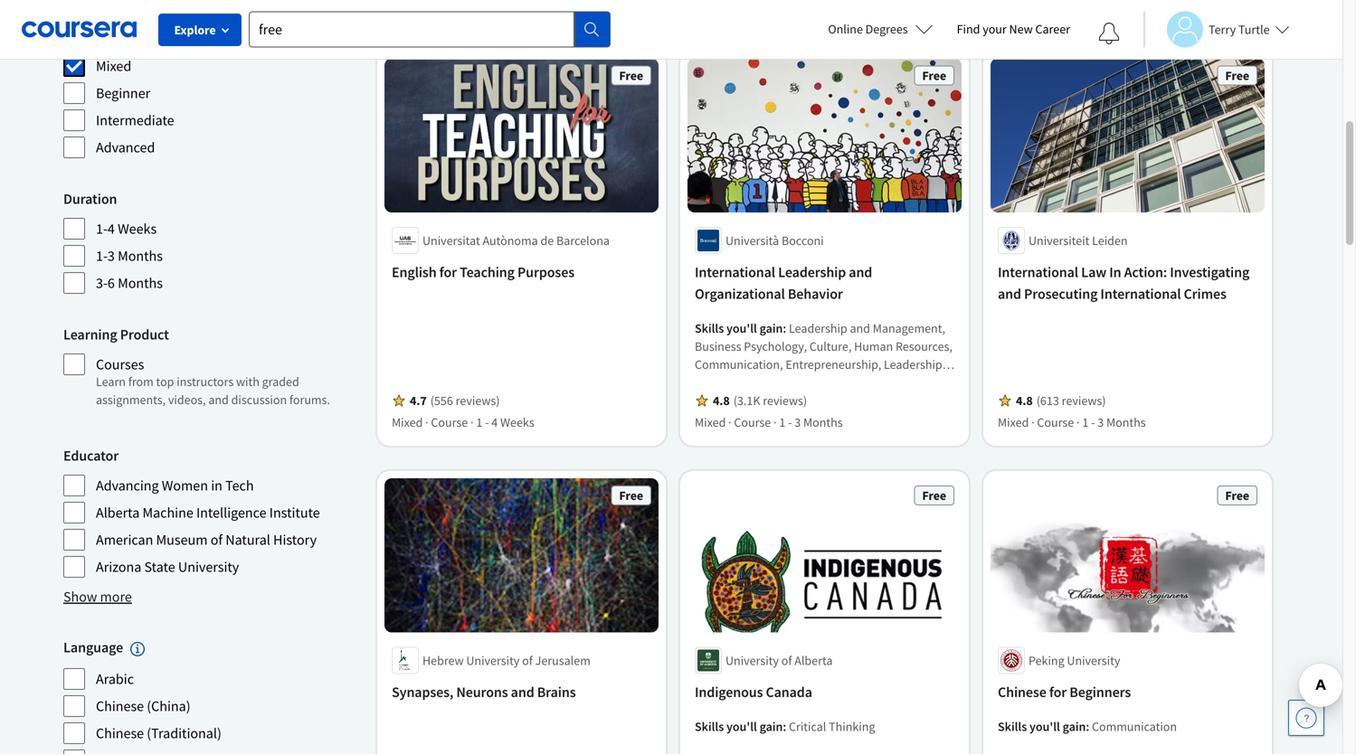 Task type: locate. For each thing, give the bounding box(es) containing it.
1- down duration
[[96, 220, 108, 238]]

2 reviews) from the left
[[763, 393, 807, 409]]

4.8 left the (3.1k
[[713, 393, 730, 409]]

history
[[273, 531, 317, 549]]

of inside educator 'group'
[[211, 531, 223, 549]]

of up the synapses, neurons and brains 'link'
[[522, 653, 533, 669]]

indigenous canada link
[[695, 682, 954, 703]]

0 horizontal spatial of
[[211, 531, 223, 549]]

0 horizontal spatial for
[[439, 263, 457, 281]]

1 horizontal spatial 1
[[779, 414, 786, 431]]

mixed inside level 'group'
[[96, 57, 131, 75]]

leadership and management, business psychology, culture, human resources, communication, entrepreneurship, leadership development, organizational development, conflict management
[[695, 320, 953, 409]]

language group
[[63, 637, 359, 755]]

mixed · course · 1 - 3 months down the 4.8 (613 reviews)
[[998, 414, 1146, 431]]

international down action:
[[1101, 285, 1181, 303]]

chinese for beginners
[[998, 683, 1131, 701]]

4 up 1-3 months
[[108, 220, 115, 238]]

1 vertical spatial 1-
[[96, 247, 108, 265]]

1 4.8 from the left
[[713, 393, 730, 409]]

2 horizontal spatial 3
[[1098, 414, 1104, 431]]

graded
[[262, 374, 299, 390]]

for down the peking
[[1049, 683, 1067, 701]]

learning
[[63, 326, 117, 344]]

course down 4.7 (556 reviews) at the bottom of page
[[431, 414, 468, 431]]

with
[[236, 374, 260, 390]]

chinese (traditional)
[[96, 724, 221, 743]]

top
[[156, 374, 174, 390]]

gain left critical
[[760, 719, 783, 735]]

for
[[439, 263, 457, 281], [1049, 683, 1067, 701]]

: down beginners
[[1086, 719, 1089, 735]]

career
[[1035, 21, 1070, 37]]

3 inside duration group
[[108, 247, 115, 265]]

skills down indigenous
[[695, 719, 724, 735]]

1 horizontal spatial development,
[[852, 374, 927, 391]]

gain down chinese for beginners
[[1063, 719, 1086, 735]]

What do you want to learn? text field
[[249, 11, 575, 47]]

2 horizontal spatial course
[[1037, 414, 1074, 431]]

reviews) right the (3.1k
[[763, 393, 807, 409]]

leadership up the behavior
[[778, 263, 846, 281]]

conflict
[[695, 393, 736, 409]]

arabic
[[96, 670, 134, 688]]

2 horizontal spatial 1
[[1082, 414, 1089, 431]]

free for international leadership and organizational behavior
[[922, 67, 946, 84]]

0 horizontal spatial international
[[695, 263, 775, 281]]

and inside international leadership and organizational behavior
[[849, 263, 872, 281]]

skills
[[695, 320, 724, 336], [695, 719, 724, 735], [998, 719, 1027, 735]]

4.8 for 4.8 (3.1k reviews)
[[713, 393, 730, 409]]

1 horizontal spatial weeks
[[500, 414, 534, 431]]

neurons
[[456, 683, 508, 701]]

reviews) up mixed · course · 1 - 4 weeks on the bottom of the page
[[456, 393, 500, 409]]

universiteit
[[1029, 232, 1090, 249]]

beginner
[[96, 84, 150, 102]]

natural
[[225, 531, 270, 549]]

4 inside duration group
[[108, 220, 115, 238]]

1 down the 4.8 (613 reviews)
[[1082, 414, 1089, 431]]

1 1- from the top
[[96, 220, 108, 238]]

mixed up beginner
[[96, 57, 131, 75]]

2 course from the left
[[734, 414, 771, 431]]

1 course from the left
[[431, 414, 468, 431]]

you'll
[[727, 320, 757, 336], [727, 719, 757, 735], [1030, 719, 1060, 735]]

0 vertical spatial weeks
[[118, 220, 157, 238]]

state
[[144, 558, 175, 576]]

0 horizontal spatial alberta
[[96, 504, 140, 522]]

chinese down chinese (china)
[[96, 724, 144, 743]]

entrepreneurship,
[[786, 356, 881, 373]]

1
[[476, 414, 482, 431], [779, 414, 786, 431], [1082, 414, 1089, 431]]

american museum of natural history
[[96, 531, 317, 549]]

3-
[[96, 274, 108, 292]]

3 down the 4.8 (613 reviews)
[[1098, 414, 1104, 431]]

educator group
[[63, 445, 359, 579]]

: left critical
[[783, 719, 786, 735]]

5 · from the left
[[1032, 414, 1035, 431]]

1-
[[96, 220, 108, 238], [96, 247, 108, 265]]

2 mixed · course · 1 - 3 months from the left
[[998, 414, 1146, 431]]

course down the 4.8 (613 reviews)
[[1037, 414, 1074, 431]]

: for chinese
[[1086, 719, 1089, 735]]

1 horizontal spatial 4.8
[[1016, 393, 1033, 409]]

you'll down indigenous canada
[[727, 719, 757, 735]]

None search field
[[249, 11, 611, 47]]

you'll for indigenous
[[727, 719, 757, 735]]

mixed for 4.7 (556 reviews)
[[392, 414, 423, 431]]

0 vertical spatial 4
[[108, 220, 115, 238]]

3 course from the left
[[1037, 414, 1074, 431]]

mixed down 4.7
[[392, 414, 423, 431]]

2 1- from the top
[[96, 247, 108, 265]]

- down 4.7 (556 reviews) at the bottom of page
[[485, 414, 489, 431]]

1 horizontal spatial -
[[788, 414, 792, 431]]

show notifications image
[[1098, 23, 1120, 44]]

1- up 3-
[[96, 247, 108, 265]]

0 horizontal spatial 4.8
[[713, 393, 730, 409]]

1 1 from the left
[[476, 414, 482, 431]]

0 vertical spatial leadership
[[778, 263, 846, 281]]

resources,
[[896, 338, 953, 355]]

alberta up indigenous canada link
[[795, 653, 833, 669]]

3 - from the left
[[1091, 414, 1095, 431]]

mixed · course · 1 - 3 months
[[695, 414, 843, 431], [998, 414, 1146, 431]]

leadership up culture,
[[789, 320, 847, 336]]

arizona state university
[[96, 558, 239, 576]]

online
[[828, 21, 863, 37]]

you'll down chinese for beginners
[[1030, 719, 1060, 735]]

organizational up skills you'll gain :
[[695, 285, 785, 303]]

gain for indigenous
[[760, 719, 783, 735]]

mixed for 4.8 (3.1k reviews)
[[695, 414, 726, 431]]

alberta machine intelligence institute
[[96, 504, 320, 522]]

investigating
[[1170, 263, 1250, 281]]

3 1 from the left
[[1082, 414, 1089, 431]]

università
[[726, 232, 779, 249]]

development, down human
[[852, 374, 927, 391]]

learn from top instructors with graded assignments, videos, and discussion forums.
[[96, 374, 330, 408]]

0 horizontal spatial 1
[[476, 414, 482, 431]]

0 vertical spatial alberta
[[96, 504, 140, 522]]

you'll for chinese
[[1030, 719, 1060, 735]]

peking
[[1029, 653, 1065, 669]]

organizational down entrepreneurship,
[[772, 374, 849, 391]]

learning product group
[[63, 324, 359, 416]]

1 reviews) from the left
[[456, 393, 500, 409]]

courses
[[96, 356, 144, 374]]

from
[[128, 374, 154, 390]]

1 horizontal spatial 4
[[491, 414, 498, 431]]

reviews) right (613 in the bottom right of the page
[[1062, 393, 1106, 409]]

4.8
[[713, 393, 730, 409], [1016, 393, 1033, 409]]

1 - from the left
[[485, 414, 489, 431]]

communication,
[[695, 356, 783, 373]]

- down the 4.8 (613 reviews)
[[1091, 414, 1095, 431]]

intelligence
[[196, 504, 267, 522]]

0 horizontal spatial course
[[431, 414, 468, 431]]

of up canada
[[781, 653, 792, 669]]

1 vertical spatial 4
[[491, 414, 498, 431]]

indigenous
[[695, 683, 763, 701]]

0 vertical spatial organizational
[[695, 285, 785, 303]]

1 horizontal spatial reviews)
[[763, 393, 807, 409]]

learning product
[[63, 326, 169, 344]]

(traditional)
[[147, 724, 221, 743]]

for down universitat
[[439, 263, 457, 281]]

free for international law in action: investigating and prosecuting international crimes
[[1225, 67, 1249, 84]]

1 horizontal spatial for
[[1049, 683, 1067, 701]]

gain
[[760, 320, 783, 336], [760, 719, 783, 735], [1063, 719, 1086, 735]]

0 horizontal spatial development,
[[695, 374, 769, 391]]

for for english
[[439, 263, 457, 281]]

international
[[695, 263, 775, 281], [998, 263, 1078, 281], [1101, 285, 1181, 303]]

(556
[[430, 393, 453, 409]]

of down alberta machine intelligence institute
[[211, 531, 223, 549]]

4.8 left (613 in the bottom right of the page
[[1016, 393, 1033, 409]]

0 horizontal spatial mixed · course · 1 - 3 months
[[695, 414, 843, 431]]

skills down chinese for beginners
[[998, 719, 1027, 735]]

find your new career
[[957, 21, 1070, 37]]

6 · from the left
[[1077, 414, 1080, 431]]

4.7
[[410, 393, 427, 409]]

thinking
[[829, 719, 875, 735]]

- down management
[[788, 414, 792, 431]]

1 vertical spatial leadership
[[789, 320, 847, 336]]

0 horizontal spatial -
[[485, 414, 489, 431]]

: for indigenous
[[783, 719, 786, 735]]

synapses,
[[392, 683, 453, 701]]

1- for 4
[[96, 220, 108, 238]]

development, down communication,
[[695, 374, 769, 391]]

find
[[957, 21, 980, 37]]

4
[[108, 220, 115, 238], [491, 414, 498, 431]]

0 horizontal spatial 4
[[108, 220, 115, 238]]

3 down management
[[795, 414, 801, 431]]

university up indigenous canada
[[726, 653, 779, 669]]

mixed down conflict
[[695, 414, 726, 431]]

2 vertical spatial leadership
[[884, 356, 942, 373]]

critical
[[789, 719, 826, 735]]

coursera image
[[22, 15, 137, 44]]

hebrew university of jerusalem
[[423, 653, 591, 669]]

international down università
[[695, 263, 775, 281]]

1 down management
[[779, 414, 786, 431]]

mixed down the 4.8 (613 reviews)
[[998, 414, 1029, 431]]

organizational inside the leadership and management, business psychology, culture, human resources, communication, entrepreneurship, leadership development, organizational development, conflict management
[[772, 374, 849, 391]]

development,
[[695, 374, 769, 391], [852, 374, 927, 391]]

chinese
[[998, 683, 1047, 701], [96, 697, 144, 715], [96, 724, 144, 743]]

0 vertical spatial for
[[439, 263, 457, 281]]

mixed · course · 1 - 4 weeks
[[392, 414, 534, 431]]

new
[[1009, 21, 1033, 37]]

mixed · course · 1 - 3 months down management
[[695, 414, 843, 431]]

1 horizontal spatial course
[[734, 414, 771, 431]]

skills you'll gain : communication
[[998, 719, 1177, 735]]

4 down 4.7 (556 reviews) at the bottom of page
[[491, 414, 498, 431]]

of
[[211, 531, 223, 549], [522, 653, 533, 669], [781, 653, 792, 669]]

0 horizontal spatial 3
[[108, 247, 115, 265]]

international up prosecuting
[[998, 263, 1078, 281]]

1 vertical spatial organizational
[[772, 374, 849, 391]]

0 vertical spatial 1-
[[96, 220, 108, 238]]

intermediate
[[96, 111, 174, 129]]

chinese down the peking
[[998, 683, 1047, 701]]

english for teaching purposes
[[392, 263, 575, 281]]

1 vertical spatial alberta
[[795, 653, 833, 669]]

0 horizontal spatial reviews)
[[456, 393, 500, 409]]

1 development, from the left
[[695, 374, 769, 391]]

in
[[1109, 263, 1121, 281]]

institute
[[269, 504, 320, 522]]

3 up 6
[[108, 247, 115, 265]]

1 down 4.7 (556 reviews) at the bottom of page
[[476, 414, 482, 431]]

2 horizontal spatial reviews)
[[1062, 393, 1106, 409]]

international inside international leadership and organizational behavior
[[695, 263, 775, 281]]

chinese down arabic
[[96, 697, 144, 715]]

2 - from the left
[[788, 414, 792, 431]]

1 horizontal spatial of
[[522, 653, 533, 669]]

1 · from the left
[[425, 414, 429, 431]]

american
[[96, 531, 153, 549]]

1 horizontal spatial mixed · course · 1 - 3 months
[[998, 414, 1146, 431]]

3 reviews) from the left
[[1062, 393, 1106, 409]]

1 vertical spatial for
[[1049, 683, 1067, 701]]

university down american museum of natural history
[[178, 558, 239, 576]]

course down the (3.1k
[[734, 414, 771, 431]]

2 development, from the left
[[852, 374, 927, 391]]

gain for chinese
[[1063, 719, 1086, 735]]

forums.
[[289, 392, 330, 408]]

0 horizontal spatial weeks
[[118, 220, 157, 238]]

1 horizontal spatial 3
[[795, 414, 801, 431]]

1 vertical spatial weeks
[[500, 414, 534, 431]]

2 horizontal spatial -
[[1091, 414, 1095, 431]]

1 mixed · course · 1 - 3 months from the left
[[695, 414, 843, 431]]

2 4.8 from the left
[[1016, 393, 1033, 409]]

6
[[108, 274, 115, 292]]

free for chinese for beginners
[[1225, 488, 1249, 504]]

women
[[162, 477, 208, 495]]

organizational inside international leadership and organizational behavior
[[695, 285, 785, 303]]

:
[[783, 320, 786, 336], [783, 719, 786, 735], [1086, 719, 1089, 735]]

free for indigenous canada
[[922, 488, 946, 504]]

skills for chinese
[[998, 719, 1027, 735]]

leadership down 'resources,'
[[884, 356, 942, 373]]

alberta inside educator 'group'
[[96, 504, 140, 522]]

university
[[178, 558, 239, 576], [466, 653, 520, 669], [726, 653, 779, 669], [1067, 653, 1120, 669]]

alberta up american
[[96, 504, 140, 522]]

psychology,
[[744, 338, 807, 355]]

1 horizontal spatial international
[[998, 263, 1078, 281]]

- for international law in action: investigating and prosecuting international crimes
[[1091, 414, 1095, 431]]

barcelona
[[556, 232, 610, 249]]

course for international law in action: investigating and prosecuting international crimes
[[1037, 414, 1074, 431]]



Task type: describe. For each thing, give the bounding box(es) containing it.
reviews) for english
[[456, 393, 500, 409]]

you'll up business
[[727, 320, 757, 336]]

advanced
[[96, 138, 155, 157]]

gain up the psychology,
[[760, 320, 783, 336]]

show more
[[63, 588, 132, 606]]

3 · from the left
[[728, 414, 732, 431]]

1 for english
[[476, 414, 482, 431]]

(613
[[1037, 393, 1059, 409]]

hebrew
[[423, 653, 464, 669]]

chinese for chinese (traditional)
[[96, 724, 144, 743]]

mixed · course · 1 - 3 months for (613
[[998, 414, 1146, 431]]

your
[[983, 21, 1007, 37]]

chinese for chinese for beginners
[[998, 683, 1047, 701]]

product
[[120, 326, 169, 344]]

university of alberta
[[726, 653, 833, 669]]

universitat
[[423, 232, 480, 249]]

business
[[695, 338, 741, 355]]

reviews) for international
[[1062, 393, 1106, 409]]

1 horizontal spatial alberta
[[795, 653, 833, 669]]

level group
[[63, 25, 359, 159]]

4.7 (556 reviews)
[[410, 393, 500, 409]]

explore
[[174, 22, 216, 38]]

università bocconi
[[726, 232, 824, 249]]

synapses, neurons and brains link
[[392, 682, 651, 703]]

2 1 from the left
[[779, 414, 786, 431]]

purposes
[[517, 263, 575, 281]]

university up synapses, neurons and brains
[[466, 653, 520, 669]]

2 · from the left
[[470, 414, 474, 431]]

chinese for chinese (china)
[[96, 697, 144, 715]]

videos,
[[168, 392, 206, 408]]

1-3 months
[[96, 247, 163, 265]]

and inside the leadership and management, business psychology, culture, human resources, communication, entrepreneurship, leadership development, organizational development, conflict management
[[850, 320, 870, 336]]

mixed · course · 1 - 3 months for (3.1k
[[695, 414, 843, 431]]

international law in action: investigating and prosecuting international crimes
[[998, 263, 1250, 303]]

terry
[[1209, 21, 1236, 38]]

chinese (china)
[[96, 697, 191, 715]]

beginners
[[1070, 683, 1131, 701]]

machine
[[142, 504, 193, 522]]

human
[[854, 338, 893, 355]]

teaching
[[460, 263, 515, 281]]

skills for indigenous
[[695, 719, 724, 735]]

tech
[[225, 477, 254, 495]]

advancing
[[96, 477, 159, 495]]

peking university
[[1029, 653, 1120, 669]]

: up the psychology,
[[783, 320, 786, 336]]

3 for 4.8 (613 reviews)
[[1098, 414, 1104, 431]]

of for natural
[[211, 531, 223, 549]]

action:
[[1124, 263, 1167, 281]]

assignments,
[[96, 392, 166, 408]]

3-6 months
[[96, 274, 163, 292]]

2 horizontal spatial of
[[781, 653, 792, 669]]

communication
[[1092, 719, 1177, 735]]

learn
[[96, 374, 126, 390]]

autònoma
[[483, 232, 538, 249]]

1 for international
[[1082, 414, 1089, 431]]

behavior
[[788, 285, 843, 303]]

show more button
[[63, 586, 132, 608]]

and inside the synapses, neurons and brains 'link'
[[511, 683, 534, 701]]

in
[[211, 477, 222, 495]]

4.8 (613 reviews)
[[1016, 393, 1106, 409]]

mixed for 4.8 (613 reviews)
[[998, 414, 1029, 431]]

4.8 for 4.8 (613 reviews)
[[1016, 393, 1033, 409]]

synapses, neurons and brains
[[392, 683, 576, 701]]

duration
[[63, 190, 117, 208]]

explore button
[[158, 14, 242, 46]]

degrees
[[866, 21, 908, 37]]

free for english for teaching purposes
[[619, 67, 643, 84]]

1-4 weeks
[[96, 220, 157, 238]]

terry turtle button
[[1144, 11, 1290, 47]]

management
[[738, 393, 808, 409]]

turtle
[[1239, 21, 1270, 38]]

4 · from the left
[[774, 414, 777, 431]]

international for international leadership and organizational behavior
[[695, 263, 775, 281]]

culture,
[[810, 338, 852, 355]]

arizona
[[96, 558, 141, 576]]

international leadership and organizational behavior link
[[695, 261, 954, 305]]

leadership inside international leadership and organizational behavior
[[778, 263, 846, 281]]

(china)
[[147, 697, 191, 715]]

of for jerusalem
[[522, 653, 533, 669]]

2 horizontal spatial international
[[1101, 285, 1181, 303]]

terry turtle
[[1209, 21, 1270, 38]]

3 for 4.8 (3.1k reviews)
[[795, 414, 801, 431]]

and inside learn from top instructors with graded assignments, videos, and discussion forums.
[[208, 392, 229, 408]]

1- for 3
[[96, 247, 108, 265]]

information about this filter group image
[[130, 642, 145, 657]]

universitat autònoma de barcelona
[[423, 232, 610, 249]]

brains
[[537, 683, 576, 701]]

weeks inside duration group
[[118, 220, 157, 238]]

course for english for teaching purposes
[[431, 414, 468, 431]]

show
[[63, 588, 97, 606]]

university inside educator 'group'
[[178, 558, 239, 576]]

international for international law in action: investigating and prosecuting international crimes
[[998, 263, 1078, 281]]

discussion
[[231, 392, 287, 408]]

international leadership and organizational behavior
[[695, 263, 872, 303]]

- for english for teaching purposes
[[485, 414, 489, 431]]

prosecuting
[[1024, 285, 1098, 303]]

4.8 (3.1k reviews)
[[713, 393, 807, 409]]

instructors
[[177, 374, 234, 390]]

skills up business
[[695, 320, 724, 336]]

bocconi
[[782, 232, 824, 249]]

law
[[1081, 263, 1107, 281]]

chinese for beginners link
[[998, 682, 1258, 703]]

english
[[392, 263, 437, 281]]

help center image
[[1296, 708, 1317, 729]]

english for teaching purposes link
[[392, 261, 651, 283]]

and inside the international law in action: investigating and prosecuting international crimes
[[998, 285, 1021, 303]]

for for chinese
[[1049, 683, 1067, 701]]

duration group
[[63, 188, 359, 295]]

leiden
[[1092, 232, 1128, 249]]

indigenous canada
[[695, 683, 812, 701]]

university up beginners
[[1067, 653, 1120, 669]]

international law in action: investigating and prosecuting international crimes link
[[998, 261, 1258, 305]]

canada
[[766, 683, 812, 701]]

de
[[541, 232, 554, 249]]

management,
[[873, 320, 945, 336]]



Task type: vqa. For each thing, say whether or not it's contained in the screenshot.
"Filter"
no



